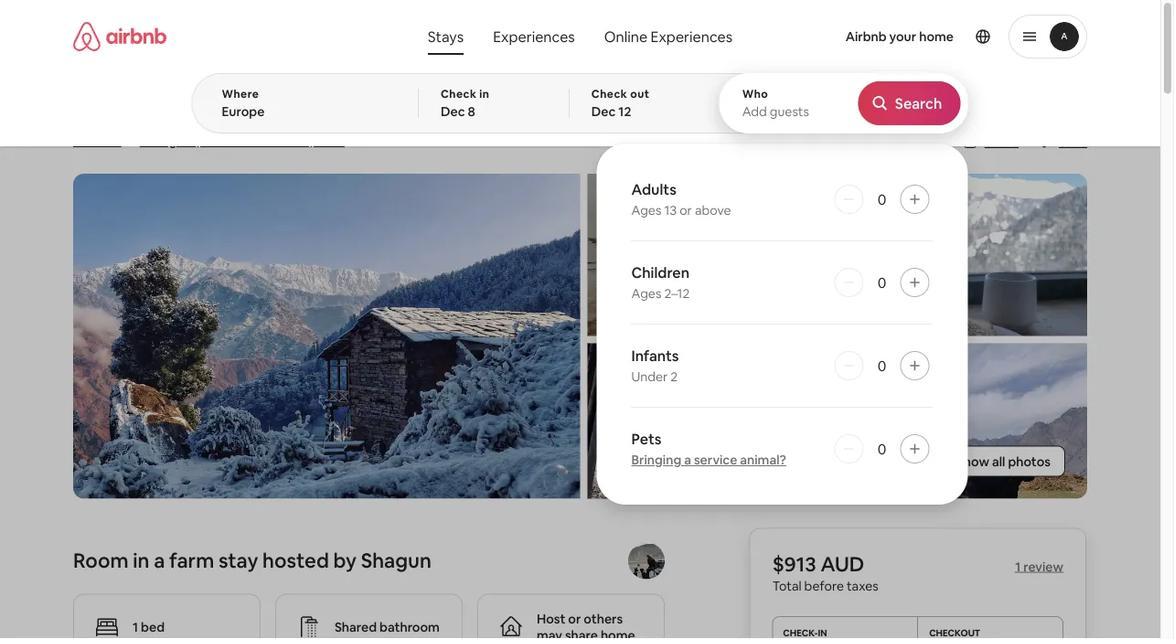 Task type: vqa. For each thing, say whether or not it's contained in the screenshot.
PLANT
no



Task type: locate. For each thing, give the bounding box(es) containing it.
0 horizontal spatial a
[[154, 548, 165, 574]]

0 vertical spatial ages
[[632, 202, 662, 219]]

2
[[671, 369, 678, 385]]

sooty's hideout ~ beat the blues room image 3 image
[[588, 344, 834, 499]]

adults ages 13 or above
[[632, 180, 731, 219]]

review
[[81, 133, 121, 149], [1024, 558, 1064, 575]]

1 horizontal spatial or
[[680, 202, 692, 219]]

save button
[[1030, 126, 1095, 157]]

check
[[441, 87, 477, 101], [592, 87, 628, 101]]

1 horizontal spatial 1
[[133, 619, 138, 635]]

1 vertical spatial or
[[568, 610, 581, 627]]

tab panel containing adults
[[192, 73, 969, 505]]

1 horizontal spatial experiences
[[651, 27, 733, 46]]

0 vertical spatial or
[[680, 202, 692, 219]]

1 horizontal spatial home
[[919, 28, 954, 45]]

dec left 8
[[441, 103, 465, 120]]

2 experiences from the left
[[651, 27, 733, 46]]

1 review · shangarh, himachal pradesh, india
[[73, 133, 345, 152]]

all
[[992, 453, 1005, 470]]

1 for 1 review · shangarh, himachal pradesh, india
[[73, 133, 79, 149]]

check up 12
[[592, 87, 628, 101]]

show all photos
[[957, 453, 1051, 470]]

dec
[[441, 103, 465, 120], [592, 103, 616, 120]]

or
[[680, 202, 692, 219], [568, 610, 581, 627]]

blues
[[375, 93, 435, 124]]

1 vertical spatial 1
[[1015, 558, 1021, 575]]

home right your
[[919, 28, 954, 45]]

home right share
[[601, 627, 635, 639]]

save
[[1059, 134, 1087, 150]]

your
[[890, 28, 917, 45]]

None search field
[[192, 0, 969, 505]]

1 inside 1 review · shangarh, himachal pradesh, india
[[73, 133, 79, 149]]

0 horizontal spatial home
[[601, 627, 635, 639]]

1 vertical spatial review
[[1024, 558, 1064, 575]]

1 vertical spatial home
[[601, 627, 635, 639]]

2 ages from the top
[[632, 285, 662, 302]]

0 horizontal spatial or
[[568, 610, 581, 627]]

room
[[440, 93, 505, 124], [73, 548, 129, 574]]

in down what can we help you find? tab list
[[480, 87, 490, 101]]

0 horizontal spatial in
[[133, 548, 149, 574]]

room left farm
[[73, 548, 129, 574]]

1 review button
[[73, 132, 121, 150], [1015, 558, 1064, 575]]

or right 13
[[680, 202, 692, 219]]

stays button
[[413, 18, 478, 55]]

0 vertical spatial home
[[919, 28, 954, 45]]

india
[[316, 133, 345, 149]]

share
[[985, 134, 1019, 150]]

2 vertical spatial 1
[[133, 619, 138, 635]]

1 vertical spatial room
[[73, 548, 129, 574]]

room right blues
[[440, 93, 505, 124]]

dec inside check out dec 12
[[592, 103, 616, 120]]

1 vertical spatial in
[[133, 548, 149, 574]]

0 horizontal spatial experiences
[[493, 27, 575, 46]]

check in dec 8
[[441, 87, 490, 120]]

2 dec from the left
[[592, 103, 616, 120]]

0 vertical spatial in
[[480, 87, 490, 101]]

by
[[333, 548, 357, 574]]

2 0 from the top
[[878, 273, 887, 292]]

ages inside children ages 2–12
[[632, 285, 662, 302]]

8
[[468, 103, 475, 120]]

experiences right online
[[651, 27, 733, 46]]

stay
[[219, 548, 258, 574]]

shagun image
[[628, 543, 665, 579]]

a
[[684, 452, 691, 468], [154, 548, 165, 574]]

1 0 from the top
[[878, 190, 887, 209]]

where
[[222, 87, 259, 101]]

1 vertical spatial ages
[[632, 285, 662, 302]]

a left service
[[684, 452, 691, 468]]

review inside 1 review · shangarh, himachal pradesh, india
[[81, 133, 121, 149]]

taxes
[[847, 578, 878, 594]]

none search field containing stays
[[192, 0, 969, 505]]

in left farm
[[133, 548, 149, 574]]

0 vertical spatial a
[[684, 452, 691, 468]]

a left farm
[[154, 548, 165, 574]]

total
[[772, 578, 801, 594]]

show
[[957, 453, 990, 470]]

or inside host or others may share home
[[568, 610, 581, 627]]

1
[[73, 133, 79, 149], [1015, 558, 1021, 575], [133, 619, 138, 635]]

sooty's hideout ~ beat the blues room image 5 image
[[841, 344, 1087, 499]]

bathroom
[[380, 619, 440, 635]]

children ages 2–12
[[632, 263, 690, 302]]

or right host
[[568, 610, 581, 627]]

2 check from the left
[[592, 87, 628, 101]]

0 vertical spatial review
[[81, 133, 121, 149]]

airbnb your home link
[[835, 17, 965, 56]]

ages down adults
[[632, 202, 662, 219]]

in inside check in dec 8
[[480, 87, 490, 101]]

0 horizontal spatial check
[[441, 87, 477, 101]]

who add guests
[[742, 87, 809, 120]]

profile element
[[763, 0, 1087, 73]]

ages inside the adults ages 13 or above
[[632, 202, 662, 219]]

1 horizontal spatial room
[[440, 93, 505, 124]]

0 horizontal spatial 1
[[73, 133, 79, 149]]

in
[[480, 87, 490, 101], [133, 548, 149, 574]]

1 horizontal spatial in
[[480, 87, 490, 101]]

0 for children
[[878, 273, 887, 292]]

shangarh,
[[139, 133, 200, 149]]

bringing a service animal? button
[[632, 452, 786, 468]]

1 horizontal spatial dec
[[592, 103, 616, 120]]

1 horizontal spatial check
[[592, 87, 628, 101]]

4 0 from the top
[[878, 439, 887, 458]]

1 horizontal spatial a
[[684, 452, 691, 468]]

check inside check out dec 12
[[592, 87, 628, 101]]

online experiences
[[604, 27, 733, 46]]

check up 8
[[441, 87, 477, 101]]

infants
[[632, 346, 679, 365]]

sooty's
[[73, 93, 156, 124]]

ages
[[632, 202, 662, 219], [632, 285, 662, 302]]

experiences button
[[478, 18, 590, 55]]

1 for 1 review
[[1015, 558, 1021, 575]]

share
[[565, 627, 598, 639]]

home
[[919, 28, 954, 45], [601, 627, 635, 639]]

0 horizontal spatial dec
[[441, 103, 465, 120]]

1 ages from the top
[[632, 202, 662, 219]]

$913 aud total before taxes
[[772, 551, 878, 594]]

0 horizontal spatial 1 review button
[[73, 132, 121, 150]]

0 vertical spatial 1
[[73, 133, 79, 149]]

may
[[537, 627, 562, 639]]

1 vertical spatial 1 review button
[[1015, 558, 1064, 575]]

0 for adults
[[878, 190, 887, 209]]

13
[[664, 202, 677, 219]]

dec left 12
[[592, 103, 616, 120]]

0
[[878, 190, 887, 209], [878, 273, 887, 292], [878, 356, 887, 375], [878, 439, 887, 458]]

1 horizontal spatial review
[[1024, 558, 1064, 575]]

tab panel
[[192, 73, 969, 505]]

check inside check in dec 8
[[441, 87, 477, 101]]

0 horizontal spatial review
[[81, 133, 121, 149]]

experiences inside button
[[493, 27, 575, 46]]

shared
[[335, 619, 377, 635]]

1 experiences from the left
[[493, 27, 575, 46]]

1 dec from the left
[[441, 103, 465, 120]]

1 check from the left
[[441, 87, 477, 101]]

Where field
[[222, 103, 389, 120]]

himachal
[[202, 133, 259, 149]]

experiences right 'stays'
[[493, 27, 575, 46]]

infants under 2
[[632, 346, 679, 385]]

3 0 from the top
[[878, 356, 887, 375]]

ages for children
[[632, 285, 662, 302]]

12
[[619, 103, 631, 120]]

out
[[630, 87, 650, 101]]

2 horizontal spatial 1
[[1015, 558, 1021, 575]]

show all photos button
[[920, 446, 1065, 477]]

1 vertical spatial a
[[154, 548, 165, 574]]

shagun image
[[628, 543, 665, 579]]

1 horizontal spatial 1 review button
[[1015, 558, 1064, 575]]

a inside pets bringing a service animal?
[[684, 452, 691, 468]]

ages down children
[[632, 285, 662, 302]]

dec inside check in dec 8
[[441, 103, 465, 120]]

sooty's hideout ~ beat the blues room
[[73, 93, 505, 124]]

check for 12
[[592, 87, 628, 101]]

·
[[129, 133, 132, 152]]

experiences
[[493, 27, 575, 46], [651, 27, 733, 46]]



Task type: describe. For each thing, give the bounding box(es) containing it.
home inside host or others may share home
[[601, 627, 635, 639]]

review for 1 review · shangarh, himachal pradesh, india
[[81, 133, 121, 149]]

under
[[632, 369, 668, 385]]

guests
[[770, 103, 809, 120]]

check out dec 12
[[592, 87, 650, 120]]

others
[[584, 610, 623, 627]]

online
[[604, 27, 648, 46]]

above
[[695, 202, 731, 219]]

in for check
[[480, 87, 490, 101]]

a for in
[[154, 548, 165, 574]]

add
[[742, 103, 767, 120]]

photos
[[1008, 453, 1051, 470]]

sooty's hideout ~ beat the blues room image 4 image
[[841, 174, 1087, 336]]

hideout
[[161, 93, 252, 124]]

pradesh,
[[261, 133, 313, 149]]

online experiences link
[[590, 18, 747, 55]]

0 vertical spatial room
[[440, 93, 505, 124]]

shared bathroom
[[335, 619, 440, 635]]

dec for dec 8
[[441, 103, 465, 120]]

shangarh, himachal pradesh, india button
[[139, 130, 345, 152]]

share button
[[956, 126, 1026, 157]]

beat
[[276, 93, 327, 124]]

~
[[257, 93, 271, 124]]

home inside airbnb your home link
[[919, 28, 954, 45]]

0 for infants
[[878, 356, 887, 375]]

animal?
[[740, 452, 786, 468]]

host or others may share home
[[537, 610, 635, 639]]

1 for 1 bed
[[133, 619, 138, 635]]

shagun
[[361, 548, 432, 574]]

or inside the adults ages 13 or above
[[680, 202, 692, 219]]

who
[[742, 87, 768, 101]]

check for 8
[[441, 87, 477, 101]]

pets bringing a service animal?
[[632, 429, 786, 468]]

stays
[[428, 27, 464, 46]]

review for 1 review
[[1024, 558, 1064, 575]]

the
[[332, 93, 370, 124]]

before
[[804, 578, 844, 594]]

$913 aud
[[772, 551, 864, 577]]

0 horizontal spatial room
[[73, 548, 129, 574]]

children
[[632, 263, 690, 282]]

1 review
[[1015, 558, 1064, 575]]

0 vertical spatial 1 review button
[[73, 132, 121, 150]]

airbnb your home
[[846, 28, 954, 45]]

0 for pets
[[878, 439, 887, 458]]

in for room
[[133, 548, 149, 574]]

airbnb
[[846, 28, 887, 45]]

1 bed
[[133, 619, 165, 635]]

sooty's hideout ~ beat the blues room image 1 image
[[73, 174, 580, 499]]

dec for dec 12
[[592, 103, 616, 120]]

hosted
[[263, 548, 329, 574]]

what can we help you find? tab list
[[413, 18, 590, 55]]

service
[[694, 452, 737, 468]]

host
[[537, 610, 566, 627]]

ages for adults
[[632, 202, 662, 219]]

farm
[[169, 548, 214, 574]]

a for bringing
[[684, 452, 691, 468]]

bringing
[[632, 452, 682, 468]]

pets
[[632, 429, 662, 448]]

2–12
[[664, 285, 690, 302]]

bed
[[141, 619, 165, 635]]

room in a farm stay hosted by shagun
[[73, 548, 432, 574]]

adults
[[632, 180, 677, 198]]

sooty's hideout ~ beat the blues room image 2 image
[[588, 174, 834, 336]]



